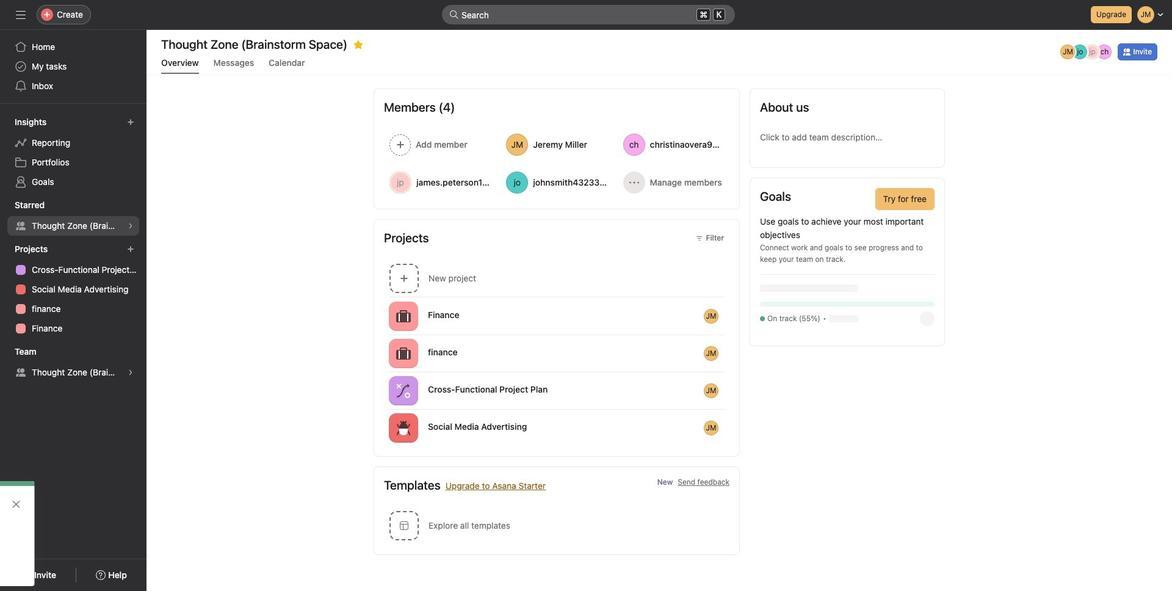 Task type: locate. For each thing, give the bounding box(es) containing it.
filter projects image
[[697, 235, 704, 242]]

remove from starred image
[[354, 40, 364, 49]]

teams element
[[0, 341, 147, 385]]

None field
[[442, 5, 735, 24]]

see details, thought zone (brainstorm space) image
[[127, 369, 134, 376]]

hide sidebar image
[[16, 10, 26, 20]]

list item
[[374, 297, 740, 335], [374, 335, 740, 372], [374, 372, 740, 409], [374, 409, 740, 446]]

2 list item from the top
[[374, 335, 740, 372]]

briefcase image
[[396, 346, 411, 361]]

1 list item from the top
[[374, 297, 740, 335]]

projects element
[[0, 238, 147, 341]]

insights element
[[0, 111, 147, 194]]

global element
[[0, 30, 147, 103]]



Task type: vqa. For each thing, say whether or not it's contained in the screenshot.
Global element
yes



Task type: describe. For each thing, give the bounding box(es) containing it.
briefcase image
[[396, 309, 411, 323]]

3 list item from the top
[[374, 372, 740, 409]]

new insights image
[[127, 118, 134, 126]]

new project or portfolio image
[[127, 246, 134, 253]]

bug image
[[396, 421, 411, 435]]

line_and_symbols image
[[396, 383, 411, 398]]

see details, thought zone (brainstorm space) image
[[127, 222, 134, 230]]

4 list item from the top
[[374, 409, 740, 446]]

prominent image
[[450, 10, 459, 20]]

starred element
[[0, 194, 147, 238]]

Search tasks, projects, and more text field
[[442, 5, 735, 24]]



